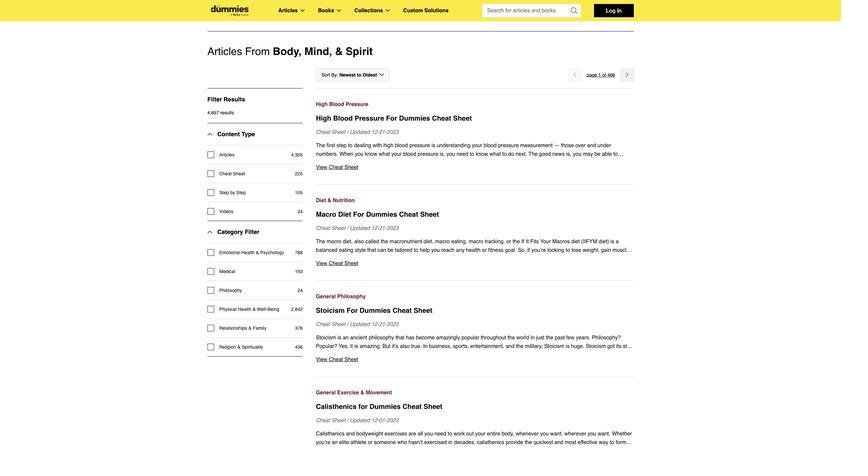 Task type: locate. For each thing, give the bounding box(es) containing it.
1 horizontal spatial philosophy
[[337, 294, 366, 300]]

blood down high blood pressure
[[333, 114, 353, 122]]

0 vertical spatial for
[[386, 114, 397, 122]]

376
[[295, 326, 303, 331]]

general up stoicism
[[316, 294, 336, 300]]

reduce
[[390, 160, 406, 166]]

0 vertical spatial pressure
[[346, 101, 369, 107]]

consult
[[502, 168, 518, 174]]

1 vertical spatial view
[[316, 261, 327, 267]]

0 vertical spatial cheat sheet / updated 12-21-2023
[[316, 129, 399, 135]]

if inside the first step to dealing with high blood pressure is understanding your blood pressure measurement — those over and under numbers. when you know what your blood pressure is, you need to know what to do next. the good news is, you may be able to prevent high blood pressure or reduce your blood pressure by making some lifestyle changes. you also need to look for signs of resistant high blood pressure, and if you need high blood pressure medication, consult a physician to find the right medication for you.
[[398, 168, 400, 174]]

diet,
[[343, 239, 353, 245], [424, 239, 434, 245]]

mind,
[[305, 45, 332, 57]]

updated for for
[[350, 418, 370, 424]]

cheat sheet / updated 12-21-2023 for for
[[316, 225, 399, 231]]

step down cheat sheet
[[236, 190, 246, 195]]

0 vertical spatial 21-
[[379, 129, 387, 135]]

2 / from the top
[[347, 225, 349, 231]]

category
[[217, 228, 243, 235]]

1 vertical spatial also
[[354, 239, 364, 245]]

your up making
[[472, 143, 482, 149]]

1 vertical spatial 21-
[[379, 225, 387, 231]]

the down measurement
[[529, 151, 538, 157]]

1 horizontal spatial by
[[456, 160, 461, 166]]

2 2023 from the top
[[387, 225, 399, 231]]

0 vertical spatial of
[[603, 72, 606, 78]]

health for physical
[[238, 307, 251, 312]]

0 horizontal spatial is,
[[440, 151, 445, 157]]

1 vertical spatial by
[[230, 190, 235, 195]]

2 vertical spatial view cheat sheet link
[[316, 355, 634, 364]]

1 vertical spatial general
[[316, 390, 336, 396]]

to left do at the top
[[503, 151, 507, 157]]

be right can
[[388, 247, 394, 253]]

21- down macro diet for dummies cheat sheet on the top of page
[[379, 225, 387, 231]]

0 horizontal spatial philosophy
[[219, 288, 242, 293]]

macro
[[316, 211, 336, 219]]

or
[[383, 160, 388, 166], [507, 239, 511, 245], [482, 247, 487, 253], [332, 256, 337, 262]]

1 vertical spatial eating
[[525, 256, 540, 262]]

a down "changes."
[[520, 168, 523, 174]]

log
[[606, 7, 616, 14]]

page 1 of 466
[[587, 72, 615, 78]]

or right fit,
[[332, 256, 337, 262]]

0 vertical spatial filter
[[207, 96, 222, 103]]

is, down those
[[566, 151, 572, 157]]

to left look
[[573, 160, 577, 166]]

1 vertical spatial of
[[611, 160, 616, 166]]

2 vertical spatial view cheat sheet
[[316, 357, 358, 363]]

be right may
[[595, 151, 601, 157]]

is, down "understanding"
[[440, 151, 445, 157]]

0 horizontal spatial also
[[354, 239, 364, 245]]

eating
[[339, 247, 354, 253], [525, 256, 540, 262]]

that
[[367, 247, 376, 253]]

4 12- from the top
[[372, 418, 379, 424]]

on
[[594, 256, 602, 262]]

dummies inside macro diet for dummies cheat sheet link
[[366, 211, 397, 219]]

0 vertical spatial view
[[316, 164, 327, 170]]

content
[[217, 131, 240, 138]]

philosophy
[[219, 288, 242, 293], [337, 294, 366, 300]]

1 vertical spatial high
[[316, 114, 331, 122]]

12- down stoicism for dummies cheat sheet
[[372, 322, 379, 328]]

collections
[[355, 8, 383, 14]]

2 high from the top
[[316, 114, 331, 122]]

oldest
[[363, 72, 377, 78]]

cheat sheet / updated 12-21-2023 for pressure
[[316, 129, 399, 135]]

view for macro diet for dummies cheat sheet
[[316, 261, 327, 267]]

is right diet)
[[611, 239, 615, 245]]

diet up macro
[[316, 198, 326, 204]]

2 vertical spatial articles
[[219, 152, 235, 157]]

this down gain
[[603, 256, 611, 262]]

0 horizontal spatial is
[[432, 143, 436, 149]]

a up muscle,
[[616, 239, 619, 245]]

4 updated from the top
[[350, 418, 370, 424]]

12- up with
[[372, 129, 379, 135]]

2 cheat sheet / updated 12-21-2023 from the top
[[316, 225, 399, 231]]

filter up 4,657
[[207, 96, 222, 103]]

1 horizontal spatial is,
[[566, 151, 572, 157]]

can
[[378, 247, 386, 253]]

0 vertical spatial philosophy
[[219, 288, 242, 293]]

1 horizontal spatial macro
[[435, 239, 450, 245]]

2 24 from the top
[[298, 288, 303, 293]]

log in link
[[594, 4, 634, 17]]

0 vertical spatial view cheat sheet
[[316, 164, 358, 170]]

view
[[316, 164, 327, 170], [316, 261, 327, 267], [316, 357, 327, 363]]

this up the each
[[476, 256, 485, 262]]

01-
[[379, 418, 387, 424]]

sort by: newest to oldest
[[322, 72, 377, 78]]

pressure down sort by: newest to oldest
[[346, 101, 369, 107]]

a inside the macro diet, also called the macronutrient diet, macro eating, macro tracking, or the if it fits your macros diet (iifym diet) is a balanced eating style that can be tailored to help you reach any health or fitness goal. so, if you're looking to lose weight, gain muscle, get fit, or simply feel stronger and more focused throughout the day, this evidence-based eating plan has you covered. on this program, you track the amount of protein, carbohydrate, and fat you consume each day to reach personalized targets for optimal health.
[[616, 239, 619, 245]]

looking
[[548, 247, 564, 253]]

macro left the eating,
[[435, 239, 450, 245]]

0 horizontal spatial macro
[[327, 239, 341, 245]]

0 horizontal spatial be
[[388, 247, 394, 253]]

for
[[590, 160, 596, 166], [612, 168, 618, 174], [570, 265, 576, 271], [359, 403, 368, 411]]

updated up "called"
[[350, 225, 370, 231]]

view cheat sheet link for sheet
[[316, 259, 634, 268]]

& inside 'link'
[[328, 198, 331, 204]]

2023 for for
[[387, 322, 399, 328]]

throughout
[[430, 256, 455, 262]]

2 know from the left
[[476, 151, 488, 157]]

category filter
[[217, 228, 260, 235]]

12- down 'calisthenics for dummies cheat sheet'
[[372, 418, 379, 424]]

1 vertical spatial filter
[[245, 228, 260, 235]]

2 vertical spatial of
[[367, 265, 372, 271]]

also inside the first step to dealing with high blood pressure is understanding your blood pressure measurement — those over and under numbers. when you know what your blood pressure is, you need to know what to do next. the good news is, you may be able to prevent high blood pressure or reduce your blood pressure by making some lifestyle changes. you also need to look for signs of resistant high blood pressure, and if you need high blood pressure medication, consult a physician to find the right medication for you.
[[548, 160, 558, 166]]

12- up "called"
[[372, 225, 379, 231]]

0 vertical spatial the
[[316, 143, 325, 149]]

0 vertical spatial articles
[[278, 8, 298, 14]]

know down with
[[365, 151, 377, 157]]

page 1 of 466 button
[[587, 71, 615, 79]]

2 horizontal spatial macro
[[469, 239, 484, 245]]

of down stronger
[[367, 265, 372, 271]]

psychology
[[260, 250, 284, 255]]

good
[[539, 151, 551, 157]]

1 view from the top
[[316, 164, 327, 170]]

0 vertical spatial view cheat sheet link
[[316, 163, 634, 172]]

1 vertical spatial the
[[529, 151, 538, 157]]

macro up 'health'
[[469, 239, 484, 245]]

1 21- from the top
[[379, 129, 387, 135]]

12- for for
[[372, 322, 379, 328]]

of inside page 1 of 466 'button'
[[603, 72, 606, 78]]

2 updated from the top
[[350, 225, 370, 231]]

24
[[298, 209, 303, 214], [298, 288, 303, 293]]

1 this from the left
[[476, 256, 485, 262]]

you down dealing on the top of the page
[[355, 151, 364, 157]]

general exercise & movement link
[[316, 389, 634, 397]]

0 vertical spatial is
[[432, 143, 436, 149]]

spirit
[[346, 45, 373, 57]]

updated left 01- at the bottom left
[[350, 418, 370, 424]]

1 general from the top
[[316, 294, 336, 300]]

if down reduce
[[398, 168, 400, 174]]

788
[[295, 250, 303, 255]]

1 horizontal spatial a
[[616, 239, 619, 245]]

track
[[326, 265, 338, 271]]

your up reduce
[[392, 151, 402, 157]]

1 horizontal spatial diet
[[338, 211, 351, 219]]

1 2023 from the top
[[387, 129, 399, 135]]

high
[[384, 143, 394, 149], [335, 160, 345, 166], [338, 168, 348, 174], [425, 168, 435, 174]]

1 horizontal spatial know
[[476, 151, 488, 157]]

dummies inside the stoicism for dummies cheat sheet link
[[360, 307, 391, 315]]

to
[[357, 72, 361, 78], [348, 143, 353, 149], [470, 151, 474, 157], [503, 151, 507, 157], [614, 151, 618, 157], [573, 160, 577, 166], [548, 168, 552, 174], [414, 247, 418, 253], [566, 247, 570, 253], [500, 265, 504, 271]]

emotional
[[219, 250, 240, 255]]

high down high blood pressure
[[316, 114, 331, 122]]

dummies inside "high blood pressure for dummies cheat sheet" link
[[399, 114, 430, 122]]

0 horizontal spatial need
[[412, 168, 423, 174]]

blood inside high blood pressure link
[[329, 101, 344, 107]]

content type button
[[207, 123, 255, 145]]

articles up cheat sheet
[[219, 152, 235, 157]]

1 is, from the left
[[440, 151, 445, 157]]

the right find
[[564, 168, 571, 174]]

21- for for
[[379, 129, 387, 135]]

1 horizontal spatial what
[[490, 151, 501, 157]]

12-
[[372, 129, 379, 135], [372, 225, 379, 231], [372, 322, 379, 328], [372, 418, 379, 424]]

protein,
[[373, 265, 391, 271]]

1 vertical spatial be
[[388, 247, 394, 253]]

diet, up help
[[424, 239, 434, 245]]

1 vertical spatial for
[[353, 211, 364, 219]]

cheat sheet / updated 12-21-2023 up "called"
[[316, 225, 399, 231]]

cheat sheet / updated 12-21-2023 for dummies
[[316, 322, 399, 328]]

pressure up dealing on the top of the page
[[355, 114, 384, 122]]

0 vertical spatial health
[[241, 250, 255, 255]]

2 21- from the top
[[379, 225, 387, 231]]

0 vertical spatial need
[[457, 151, 469, 157]]

for right targets
[[570, 265, 576, 271]]

& right exercise
[[361, 390, 364, 396]]

is left "understanding"
[[432, 143, 436, 149]]

also
[[548, 160, 558, 166], [354, 239, 364, 245]]

2 vertical spatial for
[[347, 307, 358, 315]]

21- down stoicism for dummies cheat sheet
[[379, 322, 387, 328]]

blood inside "high blood pressure for dummies cheat sheet" link
[[333, 114, 353, 122]]

105
[[295, 190, 303, 195]]

2023 down high blood pressure for dummies cheat sheet
[[387, 129, 399, 135]]

the inside the macro diet, also called the macronutrient diet, macro eating, macro tracking, or the if it fits your macros diet (iifym diet) is a balanced eating style that can be tailored to help you reach any health or fitness goal. so, if you're looking to lose weight, gain muscle, get fit, or simply feel stronger and more focused throughout the day, this evidence-based eating plan has you covered. on this program, you track the amount of protein, carbohydrate, and fat you consume each day to reach personalized targets for optimal health.
[[316, 239, 325, 245]]

for
[[386, 114, 397, 122], [353, 211, 364, 219], [347, 307, 358, 315]]

1 what from the left
[[379, 151, 390, 157]]

1 horizontal spatial step
[[236, 190, 246, 195]]

diet, up simply
[[343, 239, 353, 245]]

2 12- from the top
[[372, 225, 379, 231]]

1 horizontal spatial is
[[611, 239, 615, 245]]

0 horizontal spatial eating
[[339, 247, 354, 253]]

and up may
[[587, 143, 596, 149]]

1 vertical spatial diet
[[338, 211, 351, 219]]

1 vertical spatial view cheat sheet link
[[316, 259, 634, 268]]

and down reduce
[[387, 168, 396, 174]]

1 / from the top
[[347, 129, 349, 135]]

health for emotional
[[241, 250, 255, 255]]

1 vertical spatial need
[[559, 160, 571, 166]]

1 horizontal spatial eating
[[525, 256, 540, 262]]

general up calisthenics
[[316, 390, 336, 396]]

3 view from the top
[[316, 357, 327, 363]]

3 updated from the top
[[350, 322, 370, 328]]

3 12- from the top
[[372, 322, 379, 328]]

1 12- from the top
[[372, 129, 379, 135]]

articles left "from"
[[207, 45, 242, 57]]

0 horizontal spatial reach
[[441, 247, 455, 253]]

to up making
[[470, 151, 474, 157]]

reach
[[441, 247, 455, 253], [506, 265, 519, 271]]

articles for books
[[278, 8, 298, 14]]

view cheat sheet for stoicism
[[316, 357, 358, 363]]

0 horizontal spatial of
[[367, 265, 372, 271]]

0 vertical spatial blood
[[329, 101, 344, 107]]

calisthenics
[[316, 403, 357, 411]]

also up find
[[548, 160, 558, 166]]

3 / from the top
[[347, 322, 349, 328]]

reach down based
[[506, 265, 519, 271]]

2 view from the top
[[316, 261, 327, 267]]

your right reduce
[[407, 160, 418, 166]]

3 2023 from the top
[[387, 322, 399, 328]]

1 vertical spatial blood
[[333, 114, 353, 122]]

/ for diet
[[347, 225, 349, 231]]

able
[[602, 151, 612, 157]]

high blood pressure
[[316, 101, 369, 107]]

measurement
[[521, 143, 553, 149]]

the for macro diet for dummies cheat sheet
[[316, 239, 325, 245]]

1 view cheat sheet link from the top
[[316, 163, 634, 172]]

what up some
[[490, 151, 501, 157]]

3 view cheat sheet from the top
[[316, 357, 358, 363]]

blood down by:
[[329, 101, 344, 107]]

if right 'so,'
[[528, 247, 530, 253]]

1 24 from the top
[[298, 209, 303, 214]]

0 horizontal spatial diet
[[316, 198, 326, 204]]

0 horizontal spatial diet,
[[343, 239, 353, 245]]

2 view cheat sheet from the top
[[316, 261, 358, 267]]

filter up emotional health & psychology
[[245, 228, 260, 235]]

high down sort
[[316, 101, 328, 107]]

1 horizontal spatial diet,
[[424, 239, 434, 245]]

1 view cheat sheet from the top
[[316, 164, 358, 170]]

1 vertical spatial pressure
[[355, 114, 384, 122]]

0 vertical spatial your
[[472, 143, 482, 149]]

3 macro from the left
[[469, 239, 484, 245]]

also up style
[[354, 239, 364, 245]]

and
[[587, 143, 596, 149], [387, 168, 396, 174], [386, 256, 395, 262], [426, 265, 435, 271]]

24 down 193
[[298, 288, 303, 293]]

is
[[432, 143, 436, 149], [611, 239, 615, 245]]

0 vertical spatial be
[[595, 151, 601, 157]]

2 vertical spatial cheat sheet / updated 12-21-2023
[[316, 322, 399, 328]]

macro diet for dummies cheat sheet
[[316, 211, 439, 219]]

health right emotional
[[241, 250, 255, 255]]

1 horizontal spatial if
[[528, 247, 530, 253]]

be inside the macro diet, also called the macronutrient diet, macro eating, macro tracking, or the if it fits your macros diet (iifym diet) is a balanced eating style that can be tailored to help you reach any health or fitness goal. so, if you're looking to lose weight, gain muscle, get fit, or simply feel stronger and more focused throughout the day, this evidence-based eating plan has you covered. on this program, you track the amount of protein, carbohydrate, and fat you consume each day to reach personalized targets for optimal health.
[[388, 247, 394, 253]]

2 vertical spatial need
[[412, 168, 423, 174]]

2 general from the top
[[316, 390, 336, 396]]

21- up with
[[379, 129, 387, 135]]

fat
[[436, 265, 442, 271]]

category filter button
[[207, 221, 260, 243]]

0 vertical spatial a
[[520, 168, 523, 174]]

physical health & well-being
[[219, 307, 279, 312]]

0 horizontal spatial step
[[219, 190, 229, 195]]

or up goal.
[[507, 239, 511, 245]]

3 21- from the top
[[379, 322, 387, 328]]

1 horizontal spatial also
[[548, 160, 558, 166]]

3 cheat sheet / updated 12-21-2023 from the top
[[316, 322, 399, 328]]

eating up personalized
[[525, 256, 540, 262]]

0 horizontal spatial know
[[365, 151, 377, 157]]

2 view cheat sheet link from the top
[[316, 259, 634, 268]]

articles
[[278, 8, 298, 14], [207, 45, 242, 57], [219, 152, 235, 157]]

1 vertical spatial if
[[528, 247, 530, 253]]

0 horizontal spatial what
[[379, 151, 390, 157]]

look
[[579, 160, 588, 166]]

0 vertical spatial general
[[316, 294, 336, 300]]

1 vertical spatial cheat sheet / updated 12-21-2023
[[316, 225, 399, 231]]

/ up when
[[347, 129, 349, 135]]

macros
[[553, 239, 570, 245]]

Search for articles and books text field
[[482, 4, 568, 17]]

lifestyle
[[496, 160, 513, 166]]

2 horizontal spatial of
[[611, 160, 616, 166]]

you
[[355, 151, 364, 157], [447, 151, 455, 157], [573, 151, 582, 157], [402, 168, 410, 174], [431, 247, 440, 253], [563, 256, 571, 262], [316, 265, 325, 271], [444, 265, 452, 271]]

the down simply
[[339, 265, 346, 271]]

day
[[490, 265, 498, 271]]

by inside the first step to dealing with high blood pressure is understanding your blood pressure measurement — those over and under numbers. when you know what your blood pressure is, you need to know what to do next. the good news is, you may be able to prevent high blood pressure or reduce your blood pressure by making some lifestyle changes. you also need to look for signs of resistant high blood pressure, and if you need high blood pressure medication, consult a physician to find the right medication for you.
[[456, 160, 461, 166]]

1 updated from the top
[[350, 129, 370, 135]]

2 vertical spatial your
[[407, 160, 418, 166]]

4 2023 from the top
[[387, 418, 399, 424]]

macro
[[327, 239, 341, 245], [435, 239, 450, 245], [469, 239, 484, 245]]

0 horizontal spatial a
[[520, 168, 523, 174]]

0 vertical spatial by
[[456, 160, 461, 166]]

reach up throughout
[[441, 247, 455, 253]]

4,657
[[207, 110, 219, 115]]

filter
[[207, 96, 222, 103], [245, 228, 260, 235]]

health.
[[596, 265, 612, 271]]

general for stoicism for dummies cheat sheet
[[316, 294, 336, 300]]

2 horizontal spatial your
[[472, 143, 482, 149]]

diet inside 'link'
[[316, 198, 326, 204]]

2 what from the left
[[490, 151, 501, 157]]

0 vertical spatial 24
[[298, 209, 303, 214]]

help
[[420, 247, 430, 253]]

nutrition
[[333, 198, 355, 204]]

1 vertical spatial is
[[611, 239, 615, 245]]

group
[[482, 4, 581, 17]]

tailored
[[395, 247, 413, 253]]

relationships
[[219, 326, 247, 331]]

be
[[595, 151, 601, 157], [388, 247, 394, 253]]

and left fat
[[426, 265, 435, 271]]

1 horizontal spatial filter
[[245, 228, 260, 235]]

view cheat sheet
[[316, 164, 358, 170], [316, 261, 358, 267], [316, 357, 358, 363]]

philosophy up stoicism
[[337, 294, 366, 300]]

cheat sheet / updated 12-21-2023 up dealing on the top of the page
[[316, 129, 399, 135]]

pressure,
[[364, 168, 386, 174]]

view for stoicism for dummies cheat sheet
[[316, 357, 327, 363]]

custom solutions link
[[403, 6, 449, 15]]

1 high from the top
[[316, 101, 328, 107]]

4 / from the top
[[347, 418, 349, 424]]

what down with
[[379, 151, 390, 157]]

filter inside dropdown button
[[245, 228, 260, 235]]

style
[[355, 247, 366, 253]]

eating up simply
[[339, 247, 354, 253]]

& up macro
[[328, 198, 331, 204]]

0 horizontal spatial if
[[398, 168, 400, 174]]

open collections list image
[[386, 9, 390, 12]]

24 for philosophy
[[298, 288, 303, 293]]

and down can
[[386, 256, 395, 262]]

the up can
[[381, 239, 388, 245]]

high for high blood pressure
[[316, 101, 328, 107]]

to left lose
[[566, 247, 570, 253]]

also inside the macro diet, also called the macronutrient diet, macro eating, macro tracking, or the if it fits your macros diet (iifym diet) is a balanced eating style that can be tailored to help you reach any health or fitness goal. so, if you're looking to lose weight, gain muscle, get fit, or simply feel stronger and more focused throughout the day, this evidence-based eating plan has you covered. on this program, you track the amount of protein, carbohydrate, and fat you consume each day to reach personalized targets for optimal health.
[[354, 239, 364, 245]]

2 vertical spatial view
[[316, 357, 327, 363]]

general
[[316, 294, 336, 300], [316, 390, 336, 396]]

/ down calisthenics
[[347, 418, 349, 424]]

health right physical
[[238, 307, 251, 312]]

from
[[245, 45, 270, 57]]

macro up the balanced
[[327, 239, 341, 245]]

a
[[520, 168, 523, 174], [616, 239, 619, 245]]

2023 for diet
[[387, 225, 399, 231]]

1 cheat sheet / updated 12-21-2023 from the top
[[316, 129, 399, 135]]

1 vertical spatial articles
[[207, 45, 242, 57]]

cookie consent banner dialog
[[0, 429, 841, 452]]

the macro diet, also called the macronutrient diet, macro eating, macro tracking, or the if it fits your macros diet (iifym diet) is a balanced eating style that can be tailored to help you reach any health or fitness goal. so, if you're looking to lose weight, gain muscle, get fit, or simply feel stronger and more focused throughout the day, this evidence-based eating plan has you covered. on this program, you track the amount of protein, carbohydrate, and fat you consume each day to reach personalized targets for optimal health.
[[316, 239, 634, 271]]

2 vertical spatial 21-
[[379, 322, 387, 328]]

/ for blood
[[347, 129, 349, 135]]

0 vertical spatial also
[[548, 160, 558, 166]]

0 horizontal spatial this
[[476, 256, 485, 262]]

page
[[587, 72, 597, 78]]

2 step from the left
[[236, 190, 246, 195]]

sheet
[[453, 114, 472, 122], [332, 129, 346, 135], [345, 164, 358, 170], [233, 171, 245, 176], [420, 211, 439, 219], [332, 225, 346, 231], [345, 261, 358, 267], [414, 307, 433, 315], [332, 322, 346, 328], [345, 357, 358, 363], [424, 403, 443, 411], [332, 418, 346, 424]]

2023 down stoicism for dummies cheat sheet
[[387, 322, 399, 328]]

1 vertical spatial your
[[392, 151, 402, 157]]

of right 1
[[603, 72, 606, 78]]

view cheat sheet link
[[316, 163, 634, 172], [316, 259, 634, 268], [316, 355, 634, 364]]



Task type: describe. For each thing, give the bounding box(es) containing it.
general for calisthenics for dummies cheat sheet
[[316, 390, 336, 396]]

you down "understanding"
[[447, 151, 455, 157]]

sort
[[322, 72, 330, 78]]

by:
[[332, 72, 338, 78]]

you down over
[[573, 151, 582, 157]]

view cheat sheet link for cheat
[[316, 163, 634, 172]]

open book categories image
[[337, 9, 341, 12]]

making
[[463, 160, 480, 166]]

0 vertical spatial eating
[[339, 247, 354, 253]]

1 horizontal spatial need
[[457, 151, 469, 157]]

to right step at the left of page
[[348, 143, 353, 149]]

you.
[[619, 168, 629, 174]]

193
[[295, 269, 303, 274]]

0 vertical spatial reach
[[441, 247, 455, 253]]

21- for dummies
[[379, 225, 387, 231]]

body,
[[273, 45, 302, 57]]

the down any
[[456, 256, 464, 262]]

1
[[599, 72, 601, 78]]

12- for blood
[[372, 129, 379, 135]]

tracking,
[[485, 239, 505, 245]]

& left family
[[249, 326, 252, 331]]

0 horizontal spatial your
[[392, 151, 402, 157]]

12- for for
[[372, 418, 379, 424]]

high blood pressure for dummies cheat sheet
[[316, 114, 472, 122]]

21- for cheat
[[379, 322, 387, 328]]

understanding
[[437, 143, 471, 149]]

to right day
[[500, 265, 504, 271]]

you right has
[[563, 256, 571, 262]]

4,305
[[291, 152, 303, 157]]

you
[[538, 160, 547, 166]]

the inside the first step to dealing with high blood pressure is understanding your blood pressure measurement — those over and under numbers. when you know what your blood pressure is, you need to know what to do next. the good news is, you may be able to prevent high blood pressure or reduce your blood pressure by making some lifestyle changes. you also need to look for signs of resistant high blood pressure, and if you need high blood pressure medication, consult a physician to find the right medication for you.
[[564, 168, 571, 174]]

or inside the first step to dealing with high blood pressure is understanding your blood pressure measurement — those over and under numbers. when you know what your blood pressure is, you need to know what to do next. the good news is, you may be able to prevent high blood pressure or reduce your blood pressure by making some lifestyle changes. you also need to look for signs of resistant high blood pressure, and if you need high blood pressure medication, consult a physician to find the right medication for you.
[[383, 160, 388, 166]]

goal.
[[505, 247, 517, 253]]

1 horizontal spatial your
[[407, 160, 418, 166]]

muscle,
[[613, 247, 631, 253]]

& left spirit
[[335, 45, 343, 57]]

calisthenics for dummies cheat sheet link
[[316, 402, 634, 412]]

high for high blood pressure for dummies cheat sheet
[[316, 114, 331, 122]]

view cheat sheet for high
[[316, 164, 358, 170]]

1 macro from the left
[[327, 239, 341, 245]]

to right able
[[614, 151, 618, 157]]

2 this from the left
[[603, 256, 611, 262]]

over
[[576, 143, 586, 149]]

1 step from the left
[[219, 190, 229, 195]]

1 diet, from the left
[[343, 239, 353, 245]]

a inside the first step to dealing with high blood pressure is understanding your blood pressure measurement — those over and under numbers. when you know what your blood pressure is, you need to know what to do next. the good news is, you may be able to prevent high blood pressure or reduce your blood pressure by making some lifestyle changes. you also need to look for signs of resistant high blood pressure, and if you need high blood pressure medication, consult a physician to find the right medication for you.
[[520, 168, 523, 174]]

1 know from the left
[[365, 151, 377, 157]]

log in
[[606, 7, 622, 14]]

blood for high blood pressure for dummies cheat sheet
[[333, 114, 353, 122]]

cheat sheet
[[219, 171, 245, 176]]

right
[[573, 168, 583, 174]]

the left the if
[[513, 239, 520, 245]]

& right religion
[[237, 345, 241, 350]]

3 view cheat sheet link from the top
[[316, 355, 634, 364]]

/ for for
[[347, 322, 349, 328]]

2 diet, from the left
[[424, 239, 434, 245]]

may
[[583, 151, 593, 157]]

stronger
[[365, 256, 384, 262]]

you down reduce
[[402, 168, 410, 174]]

—
[[554, 143, 560, 149]]

amount
[[348, 265, 366, 271]]

0 horizontal spatial by
[[230, 190, 235, 195]]

spirituality
[[242, 345, 263, 350]]

results
[[220, 110, 234, 115]]

with
[[373, 143, 382, 149]]

program,
[[613, 256, 634, 262]]

any
[[456, 247, 465, 253]]

1 vertical spatial philosophy
[[337, 294, 366, 300]]

high blood pressure link
[[316, 100, 634, 109]]

updated for diet
[[350, 225, 370, 231]]

or right 'health'
[[482, 247, 487, 253]]

eating,
[[451, 239, 467, 245]]

well-
[[257, 307, 268, 312]]

diet & nutrition link
[[316, 196, 634, 205]]

to left help
[[414, 247, 418, 253]]

be inside the first step to dealing with high blood pressure is understanding your blood pressure measurement — those over and under numbers. when you know what your blood pressure is, you need to know what to do next. the good news is, you may be able to prevent high blood pressure or reduce your blood pressure by making some lifestyle changes. you also need to look for signs of resistant high blood pressure, and if you need high blood pressure medication, consult a physician to find the right medication for you.
[[595, 151, 601, 157]]

for left you.
[[612, 168, 618, 174]]

day,
[[465, 256, 475, 262]]

dealing
[[354, 143, 371, 149]]

225
[[295, 171, 303, 176]]

updated for for
[[350, 322, 370, 328]]

of inside the macro diet, also called the macronutrient diet, macro eating, macro tracking, or the if it fits your macros diet (iifym diet) is a balanced eating style that can be tailored to help you reach any health or fitness goal. so, if you're looking to lose weight, gain muscle, get fit, or simply feel stronger and more focused throughout the day, this evidence-based eating plan has you covered. on this program, you track the amount of protein, carbohydrate, and fat you consume each day to reach personalized targets for optimal health.
[[367, 265, 372, 271]]

the for high blood pressure for dummies cheat sheet
[[316, 143, 325, 149]]

the first step to dealing with high blood pressure is understanding your blood pressure measurement — those over and under numbers. when you know what your blood pressure is, you need to know what to do next. the good news is, you may be able to prevent high blood pressure or reduce your blood pressure by making some lifestyle changes. you also need to look for signs of resistant high blood pressure, and if you need high blood pressure medication, consult a physician to find the right medication for you.
[[316, 143, 629, 174]]

for inside the calisthenics for dummies cheat sheet link
[[359, 403, 368, 411]]

view cheat sheet for macro
[[316, 261, 358, 267]]

being
[[268, 307, 279, 312]]

2 is, from the left
[[566, 151, 572, 157]]

view for high blood pressure for dummies cheat sheet
[[316, 164, 327, 170]]

for inside the macro diet, also called the macronutrient diet, macro eating, macro tracking, or the if it fits your macros diet (iifym diet) is a balanced eating style that can be tailored to help you reach any health or fitness goal. so, if you're looking to lose weight, gain muscle, get fit, or simply feel stronger and more focused throughout the day, this evidence-based eating plan has you covered. on this program, you track the amount of protein, carbohydrate, and fat you consume each day to reach personalized targets for optimal health.
[[570, 265, 576, 271]]

health
[[466, 247, 481, 253]]

stoicism for dummies cheat sheet
[[316, 307, 433, 315]]

videos
[[219, 209, 234, 214]]

blood for high blood pressure
[[329, 101, 344, 107]]

fits
[[531, 239, 539, 245]]

24 for videos
[[298, 209, 303, 214]]

2 horizontal spatial need
[[559, 160, 571, 166]]

physical
[[219, 307, 237, 312]]

you right help
[[431, 247, 440, 253]]

numbers.
[[316, 151, 338, 157]]

for right look
[[590, 160, 596, 166]]

2 macro from the left
[[435, 239, 450, 245]]

relationships & family
[[219, 326, 267, 331]]

physician
[[524, 168, 546, 174]]

/ for for
[[347, 418, 349, 424]]

articles for 4,305
[[219, 152, 235, 157]]

of inside the first step to dealing with high blood pressure is understanding your blood pressure measurement — those over and under numbers. when you know what your blood pressure is, you need to know what to do next. the good news is, you may be able to prevent high blood pressure or reduce your blood pressure by making some lifestyle changes. you also need to look for signs of resistant high blood pressure, and if you need high blood pressure medication, consult a physician to find the right medication for you.
[[611, 160, 616, 166]]

balanced
[[316, 247, 338, 253]]

emotional health & psychology
[[219, 250, 284, 255]]

fit,
[[325, 256, 331, 262]]

solutions
[[425, 8, 449, 14]]

pressure for high blood pressure
[[346, 101, 369, 107]]

movement
[[366, 390, 392, 396]]

stoicism
[[316, 307, 345, 315]]

signs
[[598, 160, 610, 166]]

medication,
[[473, 168, 500, 174]]

you right fat
[[444, 265, 452, 271]]

newest
[[340, 72, 356, 78]]

type
[[242, 131, 255, 138]]

fitness
[[488, 247, 504, 253]]

if inside the macro diet, also called the macronutrient diet, macro eating, macro tracking, or the if it fits your macros diet (iifym diet) is a balanced eating style that can be tailored to help you reach any health or fitness goal. so, if you're looking to lose weight, gain muscle, get fit, or simply feel stronger and more focused throughout the day, this evidence-based eating plan has you covered. on this program, you track the amount of protein, carbohydrate, and fat you consume each day to reach personalized targets for optimal health.
[[528, 247, 530, 253]]

open article categories image
[[301, 9, 305, 12]]

(iifym
[[582, 239, 597, 245]]

first
[[327, 143, 335, 149]]

gain
[[601, 247, 611, 253]]

high blood pressure for dummies cheat sheet link
[[316, 113, 634, 123]]

focused
[[410, 256, 428, 262]]

2023 for for
[[387, 418, 399, 424]]

logo image
[[207, 5, 252, 16]]

12- for diet
[[372, 225, 379, 231]]

religion & spirituality
[[219, 345, 263, 350]]

custom solutions
[[403, 8, 449, 14]]

it
[[526, 239, 529, 245]]

personalized
[[521, 265, 551, 271]]

2023 for blood
[[387, 129, 399, 135]]

pressure for high blood pressure for dummies cheat sheet
[[355, 114, 384, 122]]

to left oldest
[[357, 72, 361, 78]]

& left well-
[[253, 307, 256, 312]]

covered.
[[573, 256, 593, 262]]

is inside the first step to dealing with high blood pressure is understanding your blood pressure measurement — those over and under numbers. when you know what your blood pressure is, you need to know what to do next. the good news is, you may be able to prevent high blood pressure or reduce your blood pressure by making some lifestyle changes. you also need to look for signs of resistant high blood pressure, and if you need high blood pressure medication, consult a physician to find the right medication for you.
[[432, 143, 436, 149]]

medication
[[585, 168, 610, 174]]

you down get
[[316, 265, 325, 271]]

to left find
[[548, 168, 552, 174]]

& left psychology
[[256, 250, 259, 255]]

each
[[477, 265, 488, 271]]

general exercise & movement
[[316, 390, 392, 396]]

1 vertical spatial reach
[[506, 265, 519, 271]]

general philosophy
[[316, 294, 366, 300]]

dummies inside the calisthenics for dummies cheat sheet link
[[370, 403, 401, 411]]

updated for blood
[[350, 129, 370, 135]]

0 horizontal spatial filter
[[207, 96, 222, 103]]

stoicism for dummies cheat sheet link
[[316, 306, 634, 316]]

articles from body, mind, & spirit
[[207, 45, 373, 57]]

custom
[[403, 8, 423, 14]]

filter results
[[207, 96, 245, 103]]

is inside the macro diet, also called the macronutrient diet, macro eating, macro tracking, or the if it fits your macros diet (iifym diet) is a balanced eating style that can be tailored to help you reach any health or fitness goal. so, if you're looking to lose weight, gain muscle, get fit, or simply feel stronger and more focused throughout the day, this evidence-based eating plan has you covered. on this program, you track the amount of protein, carbohydrate, and fat you consume each day to reach personalized targets for optimal health.
[[611, 239, 615, 245]]

step by step
[[219, 190, 246, 195]]

content type
[[217, 131, 255, 138]]



Task type: vqa. For each thing, say whether or not it's contained in the screenshot.
topmost "if"
yes



